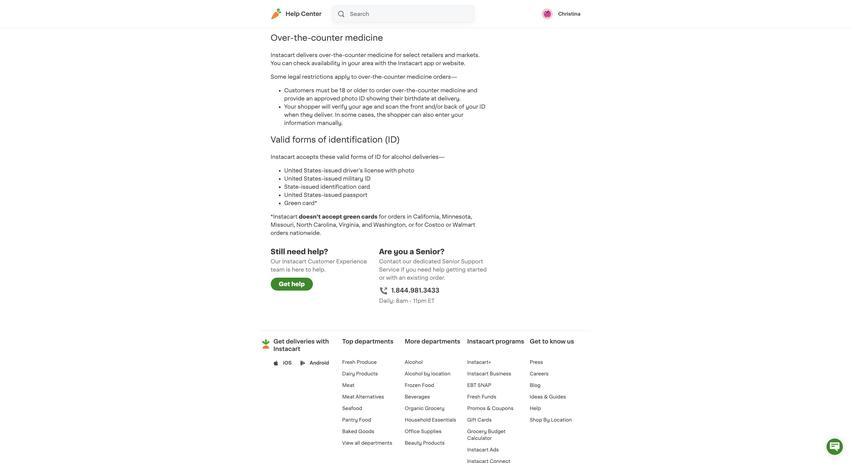 Task type: vqa. For each thing, say whether or not it's contained in the screenshot.
THE BEST SELLERS
no



Task type: describe. For each thing, give the bounding box(es) containing it.
8am
[[396, 299, 408, 304]]

experience inside please contact instacart customer experience if your alcohol items are damaged.
[[367, 10, 398, 16]]

must
[[316, 88, 330, 93]]

to inside the 'customers must be 18 or older to order over-the-counter medicine and provide an approved photo id showing their birthdate at delivery. your shopper will verify your age and scan the front and/or back of your id when they deliver. in some cases, the shopper can also enter your information manually.'
[[369, 88, 375, 93]]

alcohol for alcohol link
[[405, 360, 423, 365]]

restrictions
[[302, 74, 334, 80]]

0 vertical spatial orders
[[388, 214, 406, 220]]

they
[[301, 112, 313, 118]]

programs
[[496, 339, 525, 345]]

customers must be 18 or older to order over-the-counter medicine and provide an approved photo id showing their birthdate at delivery. your shopper will verify your age and scan the front and/or back of your id when they deliver. in some cases, the shopper can also enter your information manually.
[[284, 88, 486, 126]]

instacart accepts these valid forms of id for alcohol deliveries—
[[271, 154, 445, 160]]

food for frozen food
[[422, 384, 435, 388]]

top
[[343, 339, 354, 345]]

0 horizontal spatial shopper
[[298, 104, 321, 110]]

if inside are you a senior? contact our dedicated senior support service if you need help getting started or with an existing order.
[[401, 267, 405, 273]]

started
[[468, 267, 487, 273]]

website.
[[443, 61, 466, 66]]

with inside instacart delivers over-the-counter medicine for select retailers and markets. you can check availability in your area with the instacart app or website.
[[375, 61, 387, 66]]

valid
[[337, 154, 350, 160]]

instacart up you
[[271, 52, 295, 58]]

in
[[335, 112, 340, 118]]

showing
[[367, 96, 390, 101]]

& for ideas & guides
[[545, 395, 548, 400]]

id right the back
[[480, 104, 486, 110]]

senior?
[[416, 249, 445, 256]]

android
[[310, 361, 329, 366]]

with inside get deliveries with instacart
[[316, 339, 329, 345]]

0 horizontal spatial gift
[[468, 418, 477, 423]]

help center
[[286, 11, 322, 17]]

valid
[[271, 136, 290, 144]]

issued up 'card*'
[[301, 184, 319, 190]]

the- up delivers
[[294, 34, 311, 42]]

deliver.
[[314, 112, 334, 118]]

departments for more departments
[[422, 339, 461, 345]]

instacart business link
[[468, 372, 512, 377]]

know
[[550, 339, 566, 345]]

0 horizontal spatial grocery
[[425, 407, 445, 412]]

gift cards
[[468, 418, 492, 423]]

budget
[[488, 430, 506, 435]]

coupons
[[492, 407, 514, 412]]

seafood
[[343, 407, 363, 412]]

1 vertical spatial you
[[406, 267, 417, 273]]

older
[[354, 88, 368, 93]]

green
[[344, 214, 360, 220]]

promos & coupons link
[[468, 407, 514, 412]]

0 horizontal spatial alcohol
[[392, 154, 412, 160]]

customer inside still need help? our instacart customer experience team is here to help.
[[308, 259, 335, 265]]

office supplies
[[405, 430, 442, 435]]

of up license on the top of the page
[[368, 154, 374, 160]]

1 vertical spatial the
[[400, 104, 409, 110]]

the- inside the 'customers must be 18 or older to order over-the-counter medicine and provide an approved photo id showing their birthdate at delivery. your shopper will verify your age and scan the front and/or back of your id when they deliver. in some cases, the shopper can also enter your information manually.'
[[407, 88, 418, 93]]

food for pantry food
[[359, 418, 372, 423]]

or down california,
[[409, 222, 415, 228]]

1 horizontal spatial over-
[[359, 74, 373, 80]]

counter up availability
[[311, 34, 343, 42]]

get help button
[[271, 278, 313, 291]]

accept
[[322, 214, 342, 220]]

issued left military
[[324, 176, 342, 182]]

android link
[[310, 360, 329, 367]]

counter inside the 'customers must be 18 or older to order over-the-counter medicine and provide an approved photo id showing their birthdate at delivery. your shopper will verify your age and scan the front and/or back of your id when they deliver. in some cases, the shopper can also enter your information manually.'
[[418, 88, 440, 93]]

get for get help
[[279, 282, 290, 287]]

supplies
[[421, 430, 442, 435]]

instacart inside please contact instacart customer experience if your alcohol items are damaged.
[[313, 10, 337, 16]]

ebt snap
[[468, 384, 492, 388]]

organic
[[405, 407, 424, 412]]

0 vertical spatial you
[[394, 249, 408, 256]]

blog link
[[530, 384, 541, 388]]

ios link
[[283, 360, 292, 367]]

alcohol link
[[405, 360, 423, 365]]

instacart programs
[[468, 339, 525, 345]]

all
[[355, 441, 360, 446]]

18
[[340, 88, 346, 93]]

1 vertical spatial shopper
[[388, 112, 410, 118]]

meat link
[[343, 384, 355, 388]]

help.
[[313, 267, 326, 273]]

household essentials link
[[405, 418, 457, 423]]

instacart down select
[[398, 61, 423, 66]]

fresh for fresh funds
[[468, 395, 481, 400]]

for up license on the top of the page
[[383, 154, 390, 160]]

products for beauty products
[[423, 441, 445, 446]]

pantry food
[[343, 418, 372, 423]]

if inside please contact instacart customer experience if your alcohol items are damaged.
[[399, 10, 403, 16]]

center
[[301, 11, 322, 17]]

north
[[297, 222, 312, 228]]

birthdate
[[405, 96, 430, 101]]

are you a senior? contact our dedicated senior support service if you need help getting started or with an existing order.
[[379, 249, 487, 281]]

help for help center
[[286, 11, 300, 17]]

of inside terms of promos, credits, & gift cards
[[520, 6, 525, 11]]

area
[[362, 61, 374, 66]]

or inside are you a senior? contact our dedicated senior support service if you need help getting started or with an existing order.
[[379, 276, 385, 281]]

instacart shopper app logo image
[[260, 339, 272, 350]]

scan
[[386, 104, 399, 110]]

dairy products link
[[343, 372, 378, 377]]

instacart inside get deliveries with instacart
[[274, 347, 301, 352]]

for up 'washington,'
[[379, 214, 387, 220]]

some
[[342, 112, 357, 118]]

of inside the 'customers must be 18 or older to order over-the-counter medicine and provide an approved photo id showing their birthdate at delivery. your shopper will verify your age and scan the front and/or back of your id when they deliver. in some cases, the shopper can also enter your information manually.'
[[459, 104, 465, 110]]

instacart ads
[[468, 448, 499, 453]]

meat for the meat link
[[343, 384, 355, 388]]

meat for meat alternatives
[[343, 395, 355, 400]]

contact
[[291, 10, 312, 16]]

et
[[428, 299, 435, 304]]

press
[[530, 360, 544, 365]]

legal
[[288, 74, 301, 80]]

over- inside the 'customers must be 18 or older to order over-the-counter medicine and provide an approved photo id showing their birthdate at delivery. your shopper will verify your age and scan the front and/or back of your id when they deliver. in some cases, the shopper can also enter your information manually.'
[[392, 88, 407, 93]]

cases,
[[358, 112, 376, 118]]

or down minnesota,
[[446, 222, 452, 228]]

ideas & guides link
[[530, 395, 567, 400]]

grocery inside grocery budget calculator
[[468, 430, 487, 435]]

1 horizontal spatial forms
[[351, 154, 367, 160]]

get for get deliveries with instacart
[[274, 339, 285, 345]]

ebt
[[468, 384, 477, 388]]

alcohol inside please contact instacart customer experience if your alcohol items are damaged.
[[418, 10, 438, 16]]

age
[[363, 104, 373, 110]]

christina link
[[542, 9, 581, 19]]

promos
[[468, 407, 486, 412]]

& for promos & coupons
[[487, 407, 491, 412]]

instacart inside still need help? our instacart customer experience team is here to help.
[[282, 259, 307, 265]]

terms
[[504, 6, 519, 11]]

deliveries
[[286, 339, 315, 345]]

ios app store logo image
[[274, 361, 279, 366]]

for orders in california, minnesota, missouri, north carolina, virginia, and washington, or for costco or walmart orders nationwide.
[[271, 214, 476, 236]]

issued down these
[[324, 168, 342, 173]]

card*
[[303, 201, 317, 206]]

3 united from the top
[[284, 193, 303, 198]]

household
[[405, 418, 431, 423]]

missouri,
[[271, 222, 295, 228]]

careers
[[530, 372, 549, 377]]

help for "help" link
[[530, 407, 542, 412]]

products for dairy products
[[357, 372, 378, 377]]

their
[[391, 96, 403, 101]]

military
[[343, 176, 364, 182]]

or inside the 'customers must be 18 or older to order over-the-counter medicine and provide an approved photo id showing their birthdate at delivery. your shopper will verify your age and scan the front and/or back of your id when they deliver. in some cases, the shopper can also enter your information manually.'
[[347, 88, 353, 93]]

instacart down instacart+
[[468, 372, 489, 377]]

help inside "get help" button
[[292, 282, 305, 287]]

driver's
[[343, 168, 363, 173]]

can inside instacart delivers over-the-counter medicine for select retailers and markets. you can check availability in your area with the instacart app or website.
[[282, 61, 292, 66]]

dairy
[[343, 372, 355, 377]]

instacart doesn't accept green cards
[[273, 214, 378, 220]]

washington,
[[374, 222, 408, 228]]

calculator
[[468, 437, 492, 441]]

get for get to know us
[[530, 339, 541, 345]]

availability
[[312, 61, 341, 66]]

departments for top departments
[[355, 339, 394, 345]]

instacart down calculator
[[468, 448, 489, 453]]

can inside the 'customers must be 18 or older to order over-the-counter medicine and provide an approved photo id showing their birthdate at delivery. your shopper will verify your age and scan the front and/or back of your id when they deliver. in some cases, the shopper can also enter your information manually.'
[[412, 112, 422, 118]]

senior
[[443, 259, 460, 265]]

still
[[271, 249, 285, 256]]

& inside terms of promos, credits, & gift cards
[[570, 6, 574, 11]]

(id)
[[385, 136, 400, 144]]

terms of promos, credits, & gift cards link
[[504, 2, 581, 21]]

front
[[411, 104, 424, 110]]

careers link
[[530, 372, 549, 377]]

fresh funds
[[468, 395, 497, 400]]

gift inside terms of promos, credits, & gift cards
[[504, 13, 513, 18]]

still need help? our instacart customer experience team is here to help.
[[271, 249, 367, 273]]

pantry food link
[[343, 418, 372, 423]]



Task type: locate. For each thing, give the bounding box(es) containing it.
id down older in the left of the page
[[359, 96, 365, 101]]

cards down promos & coupons
[[478, 418, 492, 423]]

1 horizontal spatial in
[[407, 214, 412, 220]]

green
[[284, 201, 301, 206]]

2 meat from the top
[[343, 395, 355, 400]]

counter up order
[[384, 74, 406, 80]]

the inside instacart delivers over-the-counter medicine for select retailers and markets. you can check availability in your area with the instacart app or website.
[[388, 61, 397, 66]]

1 states- from the top
[[304, 168, 324, 173]]

0 horizontal spatial need
[[287, 249, 306, 256]]

& down the funds
[[487, 407, 491, 412]]

to right here
[[306, 267, 311, 273]]

photo inside the 'customers must be 18 or older to order over-the-counter medicine and provide an approved photo id showing their birthdate at delivery. your shopper will verify your age and scan the front and/or back of your id when they deliver. in some cases, the shopper can also enter your information manually.'
[[342, 96, 358, 101]]

0 vertical spatial identification
[[329, 136, 383, 144]]

customers
[[284, 88, 315, 93]]

forms up the driver's
[[351, 154, 367, 160]]

state-
[[284, 184, 301, 190]]

0 vertical spatial alcohol
[[405, 360, 423, 365]]

instacart right contact
[[313, 10, 337, 16]]

shop by location
[[530, 418, 572, 423]]

united
[[284, 168, 303, 173], [284, 176, 303, 182], [284, 193, 303, 198]]

1 horizontal spatial cards
[[514, 13, 529, 18]]

2 united from the top
[[284, 176, 303, 182]]

fresh up dairy
[[343, 360, 356, 365]]

0 vertical spatial united
[[284, 168, 303, 173]]

for left select
[[395, 52, 402, 58]]

1 horizontal spatial gift
[[504, 13, 513, 18]]

instacart image
[[271, 9, 282, 19]]

1 vertical spatial experience
[[337, 259, 367, 265]]

0 vertical spatial shopper
[[298, 104, 321, 110]]

medicine inside the 'customers must be 18 or older to order over-the-counter medicine and provide an approved photo id showing their birthdate at delivery. your shopper will verify your age and scan the front and/or back of your id when they deliver. in some cases, the shopper can also enter your information manually.'
[[441, 88, 466, 93]]

identification inside united states-issued driver's license with photo united states-issued military id state-issued identification card united states-issued passport green card*
[[321, 184, 357, 190]]

of right the back
[[459, 104, 465, 110]]

orders up 'washington,'
[[388, 214, 406, 220]]

get right instacart shopper app logo in the left of the page
[[274, 339, 285, 345]]

and
[[445, 52, 455, 58], [468, 88, 478, 93], [374, 104, 385, 110], [362, 222, 372, 228]]

0 horizontal spatial over-
[[319, 52, 334, 58]]

you left a
[[394, 249, 408, 256]]

some
[[271, 74, 287, 80]]

1 vertical spatial identification
[[321, 184, 357, 190]]

gift down the terms at the right top of page
[[504, 13, 513, 18]]

grocery
[[425, 407, 445, 412], [468, 430, 487, 435]]

get up press link
[[530, 339, 541, 345]]

an down service
[[399, 276, 406, 281]]

0 vertical spatial experience
[[367, 10, 398, 16]]

0 horizontal spatial customer
[[308, 259, 335, 265]]

0 vertical spatial can
[[282, 61, 292, 66]]

card
[[358, 184, 370, 190]]

1 horizontal spatial need
[[418, 267, 432, 273]]

be
[[331, 88, 338, 93]]

2 horizontal spatial &
[[570, 6, 574, 11]]

the right the area
[[388, 61, 397, 66]]

markets.
[[457, 52, 480, 58]]

business
[[490, 372, 512, 377]]

over-the-counter medicine
[[271, 34, 383, 42]]

the down their on the left of page
[[400, 104, 409, 110]]

back
[[445, 104, 458, 110]]

user avatar image
[[542, 9, 553, 19]]

1 vertical spatial alcohol
[[405, 372, 423, 377]]

can right you
[[282, 61, 292, 66]]

1 horizontal spatial photo
[[399, 168, 415, 173]]

2 horizontal spatial the
[[400, 104, 409, 110]]

0 vertical spatial states-
[[304, 168, 324, 173]]

with up android link
[[316, 339, 329, 345]]

an inside are you a senior? contact our dedicated senior support service if you need help getting started or with an existing order.
[[399, 276, 406, 281]]

walmart
[[453, 222, 476, 228]]

california,
[[414, 214, 441, 220]]

in inside the for orders in california, minnesota, missouri, north carolina, virginia, and washington, or for costco or walmart orders nationwide.
[[407, 214, 412, 220]]

instacart up instacart+ link
[[468, 339, 495, 345]]

0 vertical spatial forms
[[293, 136, 316, 144]]

2 vertical spatial united
[[284, 193, 303, 198]]

id up license on the top of the page
[[375, 154, 381, 160]]

to up showing
[[369, 88, 375, 93]]

android play store logo image
[[300, 361, 306, 366]]

promos & coupons
[[468, 407, 514, 412]]

by
[[544, 418, 550, 423]]

over- up availability
[[319, 52, 334, 58]]

help up order. in the right bottom of the page
[[433, 267, 445, 273]]

or inside instacart delivers over-the-counter medicine for select retailers and markets. you can check availability in your area with the instacart app or website.
[[436, 61, 442, 66]]

dairy products
[[343, 372, 378, 377]]

instacart delivers over-the-counter medicine for select retailers and markets. you can check availability in your area with the instacart app or website.
[[271, 52, 480, 66]]

2 vertical spatial states-
[[304, 193, 324, 198]]

alcohol
[[405, 360, 423, 365], [405, 372, 423, 377]]

0 vertical spatial over-
[[319, 52, 334, 58]]

0 vertical spatial customer
[[339, 10, 366, 16]]

in inside instacart delivers over-the-counter medicine for select retailers and markets. you can check availability in your area with the instacart app or website.
[[342, 61, 347, 66]]

alcohol down alcohol link
[[405, 372, 423, 377]]

of
[[520, 6, 525, 11], [459, 104, 465, 110], [318, 136, 327, 144], [368, 154, 374, 160]]

shopper down scan
[[388, 112, 410, 118]]

and inside instacart delivers over-the-counter medicine for select retailers and markets. you can check availability in your area with the instacart app or website.
[[445, 52, 455, 58]]

instacart+
[[468, 360, 492, 365]]

the- inside instacart delivers over-the-counter medicine for select retailers and markets. you can check availability in your area with the instacart app or website.
[[334, 52, 345, 58]]

instacart down "valid"
[[271, 154, 295, 160]]

food down alcohol by location link
[[422, 384, 435, 388]]

cards inside terms of promos, credits, & gift cards
[[514, 13, 529, 18]]

1 united from the top
[[284, 168, 303, 173]]

the- up birthdate
[[407, 88, 418, 93]]

alcohol by location link
[[405, 372, 451, 377]]

departments right more
[[422, 339, 461, 345]]

1 horizontal spatial products
[[423, 441, 445, 446]]

fresh for fresh produce
[[343, 360, 356, 365]]

products down produce
[[357, 372, 378, 377]]

your inside please contact instacart customer experience if your alcohol items are damaged.
[[404, 10, 417, 16]]

0 vertical spatial alcohol
[[418, 10, 438, 16]]

-
[[410, 299, 412, 304]]

need down dedicated
[[418, 267, 432, 273]]

0 horizontal spatial fresh
[[343, 360, 356, 365]]

ebt snap link
[[468, 384, 492, 388]]

get inside get deliveries with instacart
[[274, 339, 285, 345]]

identification down military
[[321, 184, 357, 190]]

with inside are you a senior? contact our dedicated senior support service if you need help getting started or with an existing order.
[[386, 276, 398, 281]]

photo
[[342, 96, 358, 101], [399, 168, 415, 173]]

0 vertical spatial products
[[357, 372, 378, 377]]

need inside still need help? our instacart customer experience team is here to help.
[[287, 249, 306, 256]]

0 horizontal spatial photo
[[342, 96, 358, 101]]

shopper
[[298, 104, 321, 110], [388, 112, 410, 118]]

1 vertical spatial forms
[[351, 154, 367, 160]]

1 vertical spatial grocery
[[468, 430, 487, 435]]

1 vertical spatial need
[[418, 267, 432, 273]]

1 vertical spatial photo
[[399, 168, 415, 173]]

by
[[424, 372, 430, 377]]

app
[[424, 61, 435, 66]]

over- down the area
[[359, 74, 373, 80]]

0 vertical spatial help
[[433, 267, 445, 273]]

alternatives
[[356, 395, 385, 400]]

cards down the terms at the right top of page
[[514, 13, 529, 18]]

with right license on the top of the page
[[386, 168, 397, 173]]

in up apply
[[342, 61, 347, 66]]

service
[[379, 267, 400, 273]]

&
[[570, 6, 574, 11], [545, 395, 548, 400], [487, 407, 491, 412]]

help
[[286, 11, 300, 17], [530, 407, 542, 412]]

0 vertical spatial &
[[570, 6, 574, 11]]

0 horizontal spatial food
[[359, 418, 372, 423]]

organic grocery
[[405, 407, 445, 412]]

to
[[352, 74, 357, 80], [369, 88, 375, 93], [306, 267, 311, 273], [543, 339, 549, 345]]

the- up order
[[373, 74, 384, 80]]

1 horizontal spatial can
[[412, 112, 422, 118]]

please contact instacart customer experience if your alcohol items are damaged.
[[271, 10, 465, 24]]

also
[[423, 112, 434, 118]]

forms down the information
[[293, 136, 316, 144]]

over- inside instacart delivers over-the-counter medicine for select retailers and markets. you can check availability in your area with the instacart app or website.
[[319, 52, 334, 58]]

departments down goods
[[362, 441, 393, 446]]

1 vertical spatial can
[[412, 112, 422, 118]]

states-
[[304, 168, 324, 173], [304, 176, 324, 182], [304, 193, 324, 198]]

0 vertical spatial gift
[[504, 13, 513, 18]]

0 vertical spatial in
[[342, 61, 347, 66]]

customer
[[339, 10, 366, 16], [308, 259, 335, 265]]

1 vertical spatial united
[[284, 176, 303, 182]]

order
[[376, 88, 391, 93]]

orders
[[388, 214, 406, 220], [271, 231, 289, 236]]

1 horizontal spatial fresh
[[468, 395, 481, 400]]

and inside the for orders in california, minnesota, missouri, north carolina, virginia, and washington, or for costco or walmart orders nationwide.
[[362, 222, 372, 228]]

fresh down ebt
[[468, 395, 481, 400]]

1 horizontal spatial shopper
[[388, 112, 410, 118]]

2 vertical spatial &
[[487, 407, 491, 412]]

meat alternatives link
[[343, 395, 385, 400]]

2 vertical spatial over-
[[392, 88, 407, 93]]

over-
[[319, 52, 334, 58], [359, 74, 373, 80], [392, 88, 407, 93]]

photo down 18
[[342, 96, 358, 101]]

issued up accept at the top left
[[324, 193, 342, 198]]

2 vertical spatial the
[[377, 112, 386, 118]]

departments up produce
[[355, 339, 394, 345]]

need
[[287, 249, 306, 256], [418, 267, 432, 273]]

medicine
[[345, 34, 383, 42], [368, 52, 393, 58], [407, 74, 432, 80], [441, 88, 466, 93]]

1 horizontal spatial &
[[545, 395, 548, 400]]

can down front
[[412, 112, 422, 118]]

organic grocery link
[[405, 407, 445, 412]]

counter up at
[[418, 88, 440, 93]]

the down scan
[[377, 112, 386, 118]]

medicine down please contact instacart customer experience if your alcohol items are damaged.
[[345, 34, 383, 42]]

forms
[[293, 136, 316, 144], [351, 154, 367, 160]]

experience inside still need help? our instacart customer experience team is here to help.
[[337, 259, 367, 265]]

or right 18
[[347, 88, 353, 93]]

are
[[456, 10, 465, 16]]

1 vertical spatial help
[[292, 282, 305, 287]]

0 horizontal spatial &
[[487, 407, 491, 412]]

of right the terms at the right top of page
[[520, 6, 525, 11]]

photo inside united states-issued driver's license with photo united states-issued military id state-issued identification card united states-issued passport green card*
[[399, 168, 415, 173]]

gift down promos
[[468, 418, 477, 423]]

fresh
[[343, 360, 356, 365], [468, 395, 481, 400]]

press link
[[530, 360, 544, 365]]

cards
[[362, 214, 378, 220]]

with inside united states-issued driver's license with photo united states-issued military id state-issued identification card united states-issued passport green card*
[[386, 168, 397, 173]]

credits,
[[548, 6, 569, 11]]

to inside still need help? our instacart customer experience team is here to help.
[[306, 267, 311, 273]]

with down service
[[386, 276, 398, 281]]

0 vertical spatial grocery
[[425, 407, 445, 412]]

meat down the meat link
[[343, 395, 355, 400]]

1 horizontal spatial orders
[[388, 214, 406, 220]]

delivery.
[[438, 96, 461, 101]]

counter
[[311, 34, 343, 42], [345, 52, 366, 58], [384, 74, 406, 80], [418, 88, 440, 93]]

help
[[433, 267, 445, 273], [292, 282, 305, 287]]

for down california,
[[416, 222, 423, 228]]

0 horizontal spatial can
[[282, 61, 292, 66]]

0 vertical spatial help
[[286, 11, 300, 17]]

need inside are you a senior? contact our dedicated senior support service if you need help getting started or with an existing order.
[[418, 267, 432, 273]]

baked goods link
[[343, 430, 375, 435]]

0 vertical spatial fresh
[[343, 360, 356, 365]]

identification up instacart accepts these valid forms of id for alcohol deliveries— on the top of page
[[329, 136, 383, 144]]

gift
[[504, 13, 513, 18], [468, 418, 477, 423]]

retailers
[[422, 52, 444, 58]]

christina
[[559, 12, 581, 16]]

0 horizontal spatial forms
[[293, 136, 316, 144]]

0 horizontal spatial an
[[306, 96, 313, 101]]

0 horizontal spatial orders
[[271, 231, 289, 236]]

1 horizontal spatial an
[[399, 276, 406, 281]]

to right apply
[[352, 74, 357, 80]]

instacart up here
[[282, 259, 307, 265]]

0 vertical spatial meat
[[343, 384, 355, 388]]

0 vertical spatial cards
[[514, 13, 529, 18]]

manually.
[[317, 120, 343, 126]]

0 horizontal spatial the
[[377, 112, 386, 118]]

alcohol down (id)
[[392, 154, 412, 160]]

medicine inside instacart delivers over-the-counter medicine for select retailers and markets. you can check availability in your area with the instacart app or website.
[[368, 52, 393, 58]]

0 horizontal spatial products
[[357, 372, 378, 377]]

meat down dairy
[[343, 384, 355, 388]]

fresh produce link
[[343, 360, 377, 365]]

with right the area
[[375, 61, 387, 66]]

alcohol up alcohol by location link
[[405, 360, 423, 365]]

1 vertical spatial over-
[[359, 74, 373, 80]]

1 vertical spatial &
[[545, 395, 548, 400]]

some legal restrictions apply to over-the-counter medicine orders—
[[271, 74, 458, 80]]

Search search field
[[350, 6, 474, 22]]

1 vertical spatial cards
[[478, 418, 492, 423]]

need up here
[[287, 249, 306, 256]]

1 vertical spatial orders
[[271, 231, 289, 236]]

1 vertical spatial help
[[530, 407, 542, 412]]

the
[[388, 61, 397, 66], [400, 104, 409, 110], [377, 112, 386, 118]]

products down supplies
[[423, 441, 445, 446]]

or right the app
[[436, 61, 442, 66]]

nationwide.
[[290, 231, 321, 236]]

& up christina
[[570, 6, 574, 11]]

1 horizontal spatial food
[[422, 384, 435, 388]]

2 states- from the top
[[304, 176, 324, 182]]

1 horizontal spatial help
[[433, 267, 445, 273]]

medicine up the area
[[368, 52, 393, 58]]

1 vertical spatial alcohol
[[392, 154, 412, 160]]

counter inside instacart delivers over-the-counter medicine for select retailers and markets. you can check availability in your area with the instacart app or website.
[[345, 52, 366, 58]]

for inside instacart delivers over-the-counter medicine for select retailers and markets. you can check availability in your area with the instacart app or website.
[[395, 52, 402, 58]]

beauty products
[[405, 441, 445, 446]]

daily: 8am - 11pm et
[[379, 299, 435, 304]]

food up goods
[[359, 418, 372, 423]]

counter up the area
[[345, 52, 366, 58]]

essentials
[[432, 418, 457, 423]]

help center link
[[271, 9, 322, 19]]

if
[[399, 10, 403, 16], [401, 267, 405, 273]]

view all departments
[[343, 441, 393, 446]]

alcohol for alcohol by location
[[405, 372, 423, 377]]

1 horizontal spatial grocery
[[468, 430, 487, 435]]

3 states- from the top
[[304, 193, 324, 198]]

your inside instacart delivers over-the-counter medicine for select retailers and markets. you can check availability in your area with the instacart app or website.
[[348, 61, 361, 66]]

ads
[[490, 448, 499, 453]]

1 vertical spatial fresh
[[468, 395, 481, 400]]

an inside the 'customers must be 18 or older to order over-the-counter medicine and provide an approved photo id showing their birthdate at delivery. your shopper will verify your age and scan the front and/or back of your id when they deliver. in some cases, the shopper can also enter your information manually.'
[[306, 96, 313, 101]]

help up damaged.
[[286, 11, 300, 17]]

meat alternatives
[[343, 395, 385, 400]]

in left california,
[[407, 214, 412, 220]]

0 vertical spatial photo
[[342, 96, 358, 101]]

enter
[[436, 112, 450, 118]]

0 vertical spatial if
[[399, 10, 403, 16]]

2 horizontal spatial over-
[[392, 88, 407, 93]]

an down customers
[[306, 96, 313, 101]]

the- up availability
[[334, 52, 345, 58]]

grocery up calculator
[[468, 430, 487, 435]]

medicine up delivery.
[[441, 88, 466, 93]]

1 alcohol from the top
[[405, 360, 423, 365]]

frozen
[[405, 384, 421, 388]]

get
[[279, 282, 290, 287], [274, 339, 285, 345], [530, 339, 541, 345]]

0 horizontal spatial cards
[[478, 418, 492, 423]]

0 vertical spatial the
[[388, 61, 397, 66]]

1 vertical spatial an
[[399, 276, 406, 281]]

help inside are you a senior? contact our dedicated senior support service if you need help getting started or with an existing order.
[[433, 267, 445, 273]]

1 vertical spatial food
[[359, 418, 372, 423]]

1 horizontal spatial alcohol
[[418, 10, 438, 16]]

alcohol left items
[[418, 10, 438, 16]]

shop
[[530, 418, 543, 423]]

instacart business
[[468, 372, 512, 377]]

id inside united states-issued driver's license with photo united states-issued military id state-issued identification card united states-issued passport green card*
[[365, 176, 371, 182]]

to left know
[[543, 339, 549, 345]]

help down here
[[292, 282, 305, 287]]

1 vertical spatial if
[[401, 267, 405, 273]]

1 vertical spatial gift
[[468, 418, 477, 423]]

1 vertical spatial meat
[[343, 395, 355, 400]]

get inside button
[[279, 282, 290, 287]]

or down service
[[379, 276, 385, 281]]

2 alcohol from the top
[[405, 372, 423, 377]]

terms of promos, credits, & gift cards
[[504, 6, 574, 18]]

0 vertical spatial food
[[422, 384, 435, 388]]

get down is
[[279, 282, 290, 287]]

1 vertical spatial customer
[[308, 259, 335, 265]]

baked goods
[[343, 430, 375, 435]]

1 meat from the top
[[343, 384, 355, 388]]

grocery up household essentials
[[425, 407, 445, 412]]

1 horizontal spatial customer
[[339, 10, 366, 16]]

of up these
[[318, 136, 327, 144]]

will
[[322, 104, 331, 110]]

1 vertical spatial states-
[[304, 176, 324, 182]]

orders down missouri,
[[271, 231, 289, 236]]

you
[[271, 61, 281, 66]]

1 vertical spatial in
[[407, 214, 412, 220]]

carolina,
[[314, 222, 338, 228]]

id up card
[[365, 176, 371, 182]]

pantry
[[343, 418, 358, 423]]

11pm
[[414, 299, 427, 304]]

customer inside please contact instacart customer experience if your alcohol items are damaged.
[[339, 10, 366, 16]]

instacart up missouri,
[[273, 214, 298, 220]]

you down our
[[406, 267, 417, 273]]

medicine down the app
[[407, 74, 432, 80]]

help up shop
[[530, 407, 542, 412]]



